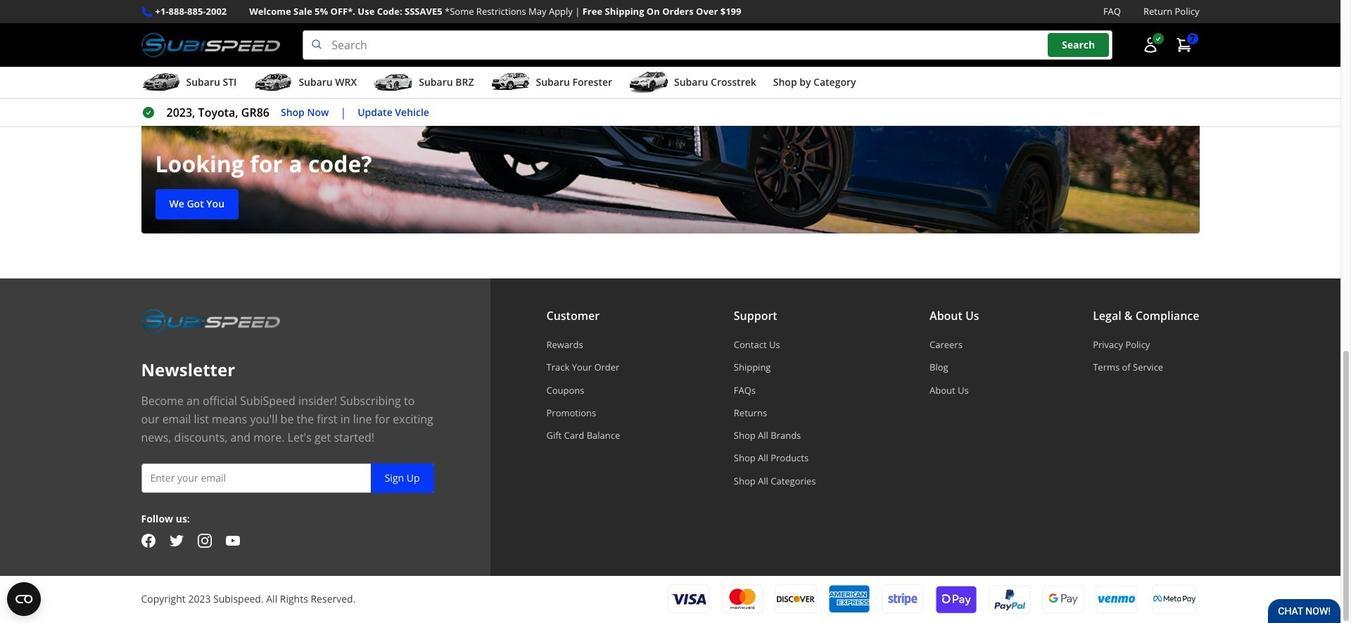 Task type: vqa. For each thing, say whether or not it's contained in the screenshot.
Youtube logo at bottom left
yes



Task type: describe. For each thing, give the bounding box(es) containing it.
a subaru sti thumbnail image image
[[141, 72, 180, 93]]

paypal image
[[988, 584, 1031, 615]]

a subaru forester thumbnail image image
[[491, 72, 530, 93]]

a subaru brz thumbnail image image
[[374, 72, 413, 93]]

search input field
[[303, 30, 1112, 60]]

a subaru wrx thumbnail image image
[[254, 72, 293, 93]]

button image
[[1142, 37, 1159, 54]]

instagram logo image
[[197, 534, 211, 548]]

facebook logo image
[[141, 534, 155, 548]]

discover image
[[774, 585, 817, 615]]

2 subispeed logo image from the top
[[141, 307, 280, 336]]

mastercard image
[[721, 585, 763, 615]]

venmo image
[[1095, 584, 1137, 615]]

visa image
[[667, 585, 710, 615]]

metapay image
[[1153, 596, 1195, 603]]



Task type: locate. For each thing, give the bounding box(es) containing it.
open widget image
[[7, 583, 41, 616]]

subispeed logo image
[[141, 30, 280, 60], [141, 307, 280, 336]]

stripe image
[[881, 585, 924, 615]]

youtube logo image
[[226, 534, 240, 548]]

shoppay image
[[935, 584, 977, 615]]

googlepay image
[[1042, 584, 1084, 615]]

amex image
[[828, 585, 870, 615]]

0 vertical spatial subispeed logo image
[[141, 30, 280, 60]]

1 vertical spatial subispeed logo image
[[141, 307, 280, 336]]

a subaru crosstrek thumbnail image image
[[629, 72, 669, 93]]

twitter logo image
[[169, 534, 183, 548]]

1 subispeed logo image from the top
[[141, 30, 280, 60]]

Enter your email text field
[[141, 464, 434, 493]]



